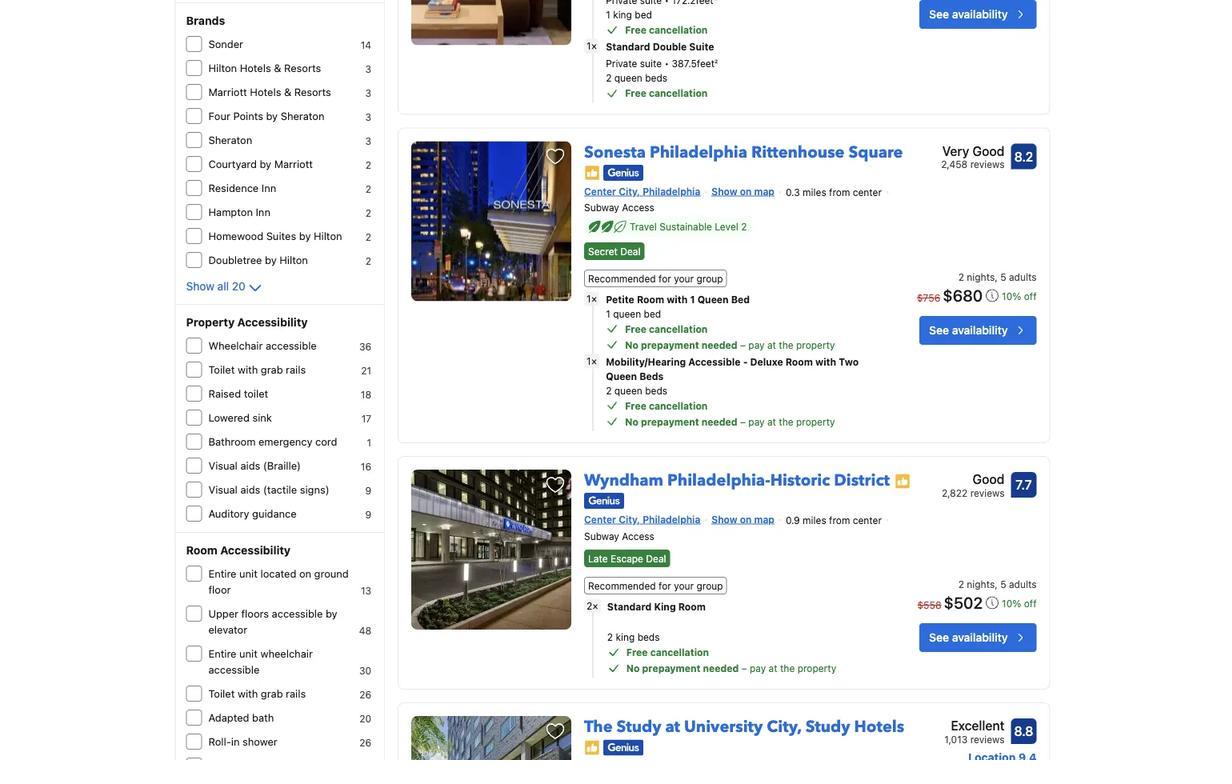 Task type: describe. For each thing, give the bounding box(es) containing it.
visual aids (braille)
[[209, 460, 301, 472]]

floors
[[241, 608, 269, 620]]

wheelchair
[[209, 340, 263, 352]]

escape
[[611, 553, 644, 564]]

secret deal
[[588, 246, 641, 257]]

0 vertical spatial queen
[[698, 294, 729, 305]]

toilet
[[244, 388, 268, 400]]

excellent
[[951, 719, 1005, 734]]

26 for toilet with grab rails
[[360, 689, 372, 701]]

wheelchair
[[261, 648, 313, 660]]

visual for visual aids (tactile signs)
[[209, 484, 238, 496]]

$502
[[944, 593, 983, 612]]

auditory guidance
[[209, 508, 297, 520]]

sonesta philadelphia rittenhouse square
[[584, 141, 904, 163]]

ground
[[314, 568, 349, 580]]

on for philadelphia
[[740, 186, 752, 197]]

entire for entire unit located on ground floor
[[209, 568, 237, 580]]

pay for historic
[[750, 663, 766, 674]]

10% off for district
[[1002, 599, 1037, 610]]

this property is part of our preferred partner program. it's committed to providing excellent service and good value. it'll pay us a higher commission if you make a booking. image for the study at university city, study hotels
[[584, 740, 601, 756]]

aids for (tactile
[[241, 484, 260, 496]]

sink
[[253, 412, 272, 424]]

& for hilton
[[274, 62, 281, 74]]

1 vertical spatial deal
[[646, 553, 667, 564]]

2 study from the left
[[806, 717, 851, 739]]

city, for wyndham
[[619, 514, 640, 525]]

standard king room
[[608, 601, 706, 613]]

– for philadelphia-
[[742, 663, 747, 674]]

marriott hotels & resorts
[[209, 86, 331, 98]]

3 for four points by sheraton
[[366, 111, 372, 122]]

1 vertical spatial the
[[779, 416, 794, 427]]

adults for square
[[1010, 271, 1037, 282]]

(braille)
[[263, 460, 301, 472]]

raised toilet
[[209, 388, 268, 400]]

residence
[[209, 182, 259, 194]]

0.9 miles from center subway access
[[584, 515, 882, 542]]

doubletree
[[209, 254, 262, 266]]

brands
[[186, 14, 225, 27]]

for for philadelphia-
[[659, 580, 672, 592]]

– for philadelphia
[[741, 339, 746, 350]]

2,822
[[942, 487, 968, 499]]

17
[[362, 413, 372, 424]]

map for rittenhouse
[[755, 186, 775, 197]]

roll-
[[209, 736, 231, 748]]

at for standard king room
[[769, 663, 778, 674]]

map for historic
[[755, 514, 775, 525]]

good inside very good 2,458 reviews
[[973, 143, 1005, 158]]

bathroom emergency cord
[[209, 436, 337, 448]]

0.3 miles from center subway access
[[584, 187, 882, 213]]

0 vertical spatial accessible
[[266, 340, 317, 352]]

from for district
[[829, 515, 851, 526]]

3 for hilton hotels & resorts
[[366, 63, 372, 74]]

wheelchair accessible
[[209, 340, 317, 352]]

nights for sonesta philadelphia rittenhouse square
[[967, 271, 995, 282]]

pay for rittenhouse
[[749, 339, 765, 350]]

suites
[[266, 230, 296, 242]]

free for room
[[625, 323, 647, 334]]

wyndham
[[584, 470, 664, 492]]

nights for wyndham philadelphia-historic district
[[967, 579, 995, 590]]

see availability link for wyndham philadelphia-historic district
[[920, 624, 1037, 653]]

travel sustainable level 2
[[630, 221, 747, 233]]

1 × for standard
[[587, 41, 597, 52]]

1 vertical spatial –
[[741, 416, 746, 427]]

for for philadelphia
[[659, 273, 672, 284]]

emergency
[[259, 436, 313, 448]]

suite
[[640, 58, 662, 69]]

sustainable
[[660, 221, 713, 233]]

bed for 1 king bed
[[635, 9, 652, 20]]

the for historic
[[781, 663, 795, 674]]

adapted
[[209, 712, 249, 724]]

1 vertical spatial needed
[[702, 416, 738, 427]]

× for petite room with 1 queen bed
[[591, 293, 597, 304]]

lowered sink
[[209, 412, 272, 424]]

1 vertical spatial property
[[797, 416, 835, 427]]

guidance
[[252, 508, 297, 520]]

(tactile
[[263, 484, 297, 496]]

cancellation for accessible
[[649, 400, 708, 411]]

prepayment for philadelphia-
[[643, 663, 701, 674]]

free cancellation for king
[[627, 647, 709, 658]]

upper
[[209, 608, 239, 620]]

beds for mobility/hearing
[[645, 385, 668, 396]]

signs)
[[300, 484, 330, 496]]

1 vertical spatial prepayment
[[641, 416, 699, 427]]

8.2
[[1015, 149, 1034, 164]]

toilet for 26
[[209, 688, 235, 700]]

•
[[665, 58, 669, 69]]

inn for residence inn
[[262, 182, 276, 194]]

philadelphia for philadelphia-
[[643, 514, 701, 525]]

very good 2,458 reviews
[[942, 143, 1005, 170]]

upper floors accessible by elevator
[[209, 608, 338, 636]]

× for standard king room
[[593, 601, 599, 612]]

1 left standard double suite
[[587, 41, 591, 52]]

free down 1 king bed
[[625, 24, 647, 35]]

standard double suite
[[606, 41, 715, 52]]

at for mobility/hearing accessible - deluxe room with two queen beds
[[768, 416, 777, 427]]

toilet with grab rails for 26
[[209, 688, 306, 700]]

petite room with 1 queen bed
[[606, 294, 750, 305]]

with up the adapted bath
[[238, 688, 258, 700]]

bed
[[732, 294, 750, 305]]

0 vertical spatial hilton
[[209, 62, 237, 74]]

16
[[361, 461, 372, 472]]

cancellation up double
[[649, 24, 708, 35]]

cancellation for double
[[649, 88, 708, 99]]

excellent element
[[945, 717, 1005, 736]]

double
[[653, 41, 687, 52]]

accessible inside upper floors accessible by elevator
[[272, 608, 323, 620]]

0.3
[[786, 187, 800, 198]]

no for sonesta
[[625, 339, 639, 350]]

1,013
[[945, 734, 968, 745]]

1 availability from the top
[[953, 7, 1008, 21]]

beds inside private suite • 387.5feet² 2 queen beds
[[645, 72, 668, 84]]

by down homewood suites by hilton
[[265, 254, 277, 266]]

bed for 1 queen bed
[[644, 308, 661, 319]]

cord
[[316, 436, 337, 448]]

square
[[849, 141, 904, 163]]

2 king beds
[[608, 632, 660, 643]]

show for wyndham
[[712, 514, 738, 525]]

by right the points
[[266, 110, 278, 122]]

7.7
[[1016, 477, 1033, 493]]

0 horizontal spatial sheraton
[[209, 134, 252, 146]]

good 2,822 reviews
[[942, 472, 1005, 499]]

group for philadelphia-
[[697, 580, 723, 592]]

1 king bed
[[606, 9, 652, 20]]

sonesta
[[584, 141, 646, 163]]

rails for 26
[[286, 688, 306, 700]]

1 left petite
[[587, 293, 591, 304]]

no prepayment needed – pay at the property for philadelphia
[[625, 339, 835, 350]]

10% off for square
[[1002, 291, 1037, 302]]

elevator
[[209, 624, 247, 636]]

accessible
[[689, 356, 741, 367]]

reviews for excellent
[[971, 734, 1005, 745]]

26 for roll-in shower
[[360, 737, 372, 749]]

level
[[715, 221, 739, 233]]

center for square
[[853, 187, 882, 198]]

center for district
[[853, 515, 882, 526]]

1 horizontal spatial 20
[[360, 713, 372, 725]]

two
[[839, 356, 859, 367]]

resorts for marriott hotels & resorts
[[294, 86, 331, 98]]

recommended for wyndham
[[588, 580, 656, 592]]

from for square
[[829, 187, 851, 198]]

petite
[[606, 294, 635, 305]]

free for double
[[625, 88, 647, 99]]

hilton hotels & resorts
[[209, 62, 321, 74]]

with inside mobility/hearing accessible - deluxe room with two queen beds
[[816, 356, 837, 367]]

2 nights , 5 adults for wyndham philadelphia-historic district
[[959, 579, 1037, 590]]

2 vertical spatial city,
[[767, 717, 802, 739]]

1 up private
[[606, 9, 611, 20]]

reviews for good
[[971, 487, 1005, 499]]

$680
[[943, 286, 983, 304]]

wyndham philadelphia-historic district
[[584, 470, 890, 492]]

1 vertical spatial no
[[625, 416, 639, 427]]

secret
[[588, 246, 618, 257]]

free cancellation for double
[[625, 88, 708, 99]]

doubletree by hilton
[[209, 254, 308, 266]]

$756
[[917, 292, 941, 303]]

1 vertical spatial no prepayment needed – pay at the property
[[625, 416, 835, 427]]

philadelphia-
[[668, 470, 771, 492]]

travel
[[630, 221, 657, 233]]

see for sonesta philadelphia rittenhouse square
[[930, 324, 950, 337]]

0 horizontal spatial marriott
[[209, 86, 247, 98]]

standard king room link
[[608, 600, 865, 614]]

queen for mobility/hearing
[[615, 385, 643, 396]]

standard for standard king room
[[608, 601, 652, 613]]

scored 8.8 element
[[1012, 719, 1037, 745]]

scored 8.2 element
[[1012, 144, 1037, 169]]

availability for wyndham philadelphia-historic district
[[953, 631, 1008, 645]]

387.5feet²
[[672, 58, 718, 69]]

very good element
[[942, 141, 1005, 160]]

0 vertical spatial deal
[[621, 246, 641, 257]]

property accessibility
[[186, 316, 308, 329]]

1 study from the left
[[617, 717, 662, 739]]

room inside standard king room link
[[679, 601, 706, 613]]

with up toilet
[[238, 364, 258, 376]]

mobility/hearing accessible - deluxe room with two queen beds link
[[606, 354, 865, 383]]

by right suites
[[299, 230, 311, 242]]

see availability for sonesta philadelphia rittenhouse square
[[930, 324, 1008, 337]]

district
[[834, 470, 890, 492]]

reviews inside very good 2,458 reviews
[[971, 159, 1005, 170]]

2,458
[[942, 159, 968, 170]]

1 horizontal spatial hilton
[[280, 254, 308, 266]]

sonesta philadelphia rittenhouse square link
[[584, 135, 904, 163]]

48
[[359, 625, 372, 636]]

2 ×
[[587, 601, 599, 612]]

21
[[361, 365, 372, 376]]

center for wyndham
[[584, 514, 616, 525]]

access for wyndham
[[622, 531, 655, 542]]

at for petite room with 1 queen bed
[[768, 339, 777, 350]]



Task type: vqa. For each thing, say whether or not it's contained in the screenshot.
topmost "map"
yes



Task type: locate. For each thing, give the bounding box(es) containing it.
1 left mobility/hearing
[[587, 356, 591, 367]]

roll-in shower
[[209, 736, 278, 748]]

the
[[584, 717, 613, 739]]

2 aids from the top
[[241, 484, 260, 496]]

show
[[712, 186, 738, 197], [186, 280, 214, 293], [712, 514, 738, 525]]

show inside the show all 20 dropdown button
[[186, 280, 214, 293]]

miles inside 0.9 miles from center subway access
[[803, 515, 827, 526]]

queen inside private suite • 387.5feet² 2 queen beds
[[615, 72, 643, 84]]

needed for philadelphia
[[702, 339, 738, 350]]

visual aids (tactile signs)
[[209, 484, 330, 496]]

2 nights , 5 adults up $502
[[959, 579, 1037, 590]]

unit
[[239, 568, 258, 580], [239, 648, 258, 660]]

1 grab from the top
[[261, 364, 283, 376]]

four points by sheraton
[[209, 110, 325, 122]]

the
[[779, 339, 794, 350], [779, 416, 794, 427], [781, 663, 795, 674]]

off for sonesta philadelphia rittenhouse square
[[1025, 291, 1037, 302]]

1 9 from the top
[[365, 485, 372, 496]]

reviews inside excellent 1,013 reviews
[[971, 734, 1005, 745]]

1 map from the top
[[755, 186, 775, 197]]

bed up standard double suite
[[635, 9, 652, 20]]

recommended for your group for sonesta
[[588, 273, 723, 284]]

entire inside entire unit located on ground floor
[[209, 568, 237, 580]]

2 adults from the top
[[1010, 579, 1037, 590]]

0 vertical spatial grab
[[261, 364, 283, 376]]

availability for sonesta philadelphia rittenhouse square
[[953, 324, 1008, 337]]

20 inside dropdown button
[[232, 280, 246, 293]]

26
[[360, 689, 372, 701], [360, 737, 372, 749]]

the study at university city, study hotels link
[[584, 710, 905, 739]]

accessible inside entire unit wheelchair accessible
[[209, 664, 260, 676]]

2 vertical spatial beds
[[638, 632, 660, 643]]

recommended
[[588, 273, 656, 284], [588, 580, 656, 592]]

the for rittenhouse
[[779, 339, 794, 350]]

0 vertical spatial off
[[1025, 291, 1037, 302]]

2 for from the top
[[659, 580, 672, 592]]

1 vertical spatial resorts
[[294, 86, 331, 98]]

queen down petite
[[613, 308, 641, 319]]

cancellation for king
[[651, 647, 709, 658]]

visual for visual aids (braille)
[[209, 460, 238, 472]]

2 nights , 5 adults up $680
[[959, 271, 1037, 282]]

1 vertical spatial philadelphia
[[643, 186, 701, 197]]

3 see from the top
[[930, 631, 950, 645]]

$558
[[918, 600, 942, 611]]

1 your from the top
[[674, 273, 694, 284]]

2 vertical spatial see availability
[[930, 631, 1008, 645]]

0 vertical spatial adults
[[1010, 271, 1037, 282]]

sheraton
[[281, 110, 325, 122], [209, 134, 252, 146]]

0 vertical spatial the
[[779, 339, 794, 350]]

hilton
[[209, 62, 237, 74], [314, 230, 342, 242], [280, 254, 308, 266]]

0 horizontal spatial this property is part of our preferred partner program. it's committed to providing excellent service and good value. it'll pay us a higher commission if you make a booking. image
[[584, 740, 601, 756]]

1 vertical spatial toilet with grab rails
[[209, 688, 306, 700]]

access for sonesta
[[622, 202, 655, 213]]

off right $680
[[1025, 291, 1037, 302]]

1 ×
[[587, 41, 597, 52], [587, 293, 597, 304], [587, 356, 597, 367]]

1 visual from the top
[[209, 460, 238, 472]]

1 vertical spatial accessible
[[272, 608, 323, 620]]

1 vertical spatial availability
[[953, 324, 1008, 337]]

access inside 0.9 miles from center subway access
[[622, 531, 655, 542]]

unit inside entire unit located on ground floor
[[239, 568, 258, 580]]

beds down beds
[[645, 385, 668, 396]]

queen down private
[[615, 72, 643, 84]]

& for marriott
[[284, 86, 292, 98]]

2 rails from the top
[[286, 688, 306, 700]]

free cancellation down private suite • 387.5feet² 2 queen beds
[[625, 88, 708, 99]]

free cancellation down 2 king beds
[[627, 647, 709, 658]]

0 vertical spatial good
[[973, 143, 1005, 158]]

accessibility for property accessibility
[[238, 316, 308, 329]]

free down 1 queen bed
[[625, 323, 647, 334]]

standard up private
[[606, 41, 651, 52]]

king down standard king room
[[616, 632, 635, 643]]

no
[[625, 339, 639, 350], [625, 416, 639, 427], [627, 663, 640, 674]]

1 toilet from the top
[[209, 364, 235, 376]]

0 vertical spatial this property is part of our preferred partner program. it's committed to providing excellent service and good value. it'll pay us a higher commission if you make a booking. image
[[895, 473, 911, 489]]

2
[[606, 72, 612, 84], [366, 159, 372, 171], [366, 183, 372, 195], [366, 207, 372, 219], [741, 221, 747, 233], [366, 231, 372, 243], [366, 255, 372, 267], [959, 271, 965, 282], [606, 385, 612, 396], [959, 579, 965, 590], [587, 601, 593, 612], [608, 632, 613, 643]]

1 left bed
[[690, 294, 695, 305]]

resorts up the marriott hotels & resorts at the left top of page
[[284, 62, 321, 74]]

recommended for your group up standard king room
[[588, 580, 723, 592]]

0 vertical spatial your
[[674, 273, 694, 284]]

recommended for your group for wyndham
[[588, 580, 723, 592]]

× left mobility/hearing
[[591, 356, 597, 367]]

1 horizontal spatial sheraton
[[281, 110, 325, 122]]

1 vertical spatial hilton
[[314, 230, 342, 242]]

sheraton up the courtyard
[[209, 134, 252, 146]]

the up the study at university city, study hotels link on the bottom
[[781, 663, 795, 674]]

this property is part of our preferred partner program. it's committed to providing excellent service and good value. it'll pay us a higher commission if you make a booking. image
[[584, 165, 601, 181], [584, 165, 601, 181], [895, 473, 911, 489], [584, 740, 601, 756]]

historic
[[771, 470, 830, 492]]

queen inside mobility/hearing accessible - deluxe room with two queen beds
[[606, 370, 637, 382]]

2 see from the top
[[930, 324, 950, 337]]

wyndham philadelphia-historic district image
[[412, 470, 572, 630]]

courtyard
[[209, 158, 257, 170]]

hotels down hilton hotels & resorts
[[250, 86, 281, 98]]

center city, philadelphia for sonesta
[[584, 186, 701, 197]]

2 unit from the top
[[239, 648, 258, 660]]

marriott down four points by sheraton
[[274, 158, 313, 170]]

1 toilet with grab rails from the top
[[209, 364, 306, 376]]

1 horizontal spatial marriott
[[274, 158, 313, 170]]

cancellation for room
[[649, 323, 708, 334]]

2 inside private suite • 387.5feet² 2 queen beds
[[606, 72, 612, 84]]

good element
[[942, 470, 1005, 489]]

1 vertical spatial reviews
[[971, 487, 1005, 499]]

2 subway from the top
[[584, 531, 620, 542]]

center
[[584, 186, 616, 197], [584, 514, 616, 525]]

1 vertical spatial city,
[[619, 514, 640, 525]]

group up standard king room link
[[697, 580, 723, 592]]

1 vertical spatial center city, philadelphia
[[584, 514, 701, 525]]

0 vertical spatial 10% off
[[1002, 291, 1037, 302]]

show all 20
[[186, 280, 246, 293]]

recommended for your group up 'petite room with 1 queen bed'
[[588, 273, 723, 284]]

2 nights from the top
[[967, 579, 995, 590]]

good inside good 2,822 reviews
[[973, 472, 1005, 487]]

1 good from the top
[[973, 143, 1005, 158]]

no prepayment needed – pay at the property down mobility/hearing accessible - deluxe room with two queen beds
[[625, 416, 835, 427]]

queen
[[615, 72, 643, 84], [613, 308, 641, 319], [615, 385, 643, 396]]

property
[[797, 339, 835, 350], [797, 416, 835, 427], [798, 663, 837, 674]]

accessibility for room accessibility
[[220, 544, 291, 557]]

queen up 2 queen beds
[[606, 370, 637, 382]]

1 vertical spatial inn
[[256, 206, 271, 218]]

1 see availability from the top
[[930, 7, 1008, 21]]

0 vertical spatial entire
[[209, 568, 237, 580]]

1 vertical spatial 10%
[[1002, 599, 1022, 610]]

group for philadelphia
[[697, 273, 723, 284]]

1 vertical spatial grab
[[261, 688, 283, 700]]

with left two
[[816, 356, 837, 367]]

1 vertical spatial see availability
[[930, 324, 1008, 337]]

2 vertical spatial needed
[[703, 663, 739, 674]]

2 see availability link from the top
[[920, 316, 1037, 345]]

2 from from the top
[[829, 515, 851, 526]]

visual down bathroom
[[209, 460, 238, 472]]

queen down beds
[[615, 385, 643, 396]]

room accessibility
[[186, 544, 291, 557]]

0 horizontal spatial hilton
[[209, 62, 237, 74]]

unit for wheelchair
[[239, 648, 258, 660]]

deal down 'travel' on the top right of page
[[621, 246, 641, 257]]

aids
[[241, 460, 260, 472], [241, 484, 260, 496]]

your for philadelphia-
[[674, 580, 694, 592]]

2 visual from the top
[[209, 484, 238, 496]]

1 vertical spatial &
[[284, 86, 292, 98]]

resorts
[[284, 62, 321, 74], [294, 86, 331, 98]]

5 for district
[[1001, 579, 1007, 590]]

unit inside entire unit wheelchair accessible
[[239, 648, 258, 660]]

room
[[637, 294, 665, 305], [786, 356, 813, 367], [186, 544, 218, 557], [679, 601, 706, 613]]

0 vertical spatial hotels
[[240, 62, 271, 74]]

grab
[[261, 364, 283, 376], [261, 688, 283, 700]]

1 horizontal spatial study
[[806, 717, 851, 739]]

free cancellation for accessible
[[625, 400, 708, 411]]

aids for (braille)
[[241, 460, 260, 472]]

10% for sonesta philadelphia rittenhouse square
[[1002, 291, 1022, 302]]

9
[[365, 485, 372, 496], [365, 509, 372, 520]]

suite
[[690, 41, 715, 52]]

adults
[[1010, 271, 1037, 282], [1010, 579, 1037, 590]]

3 for sheraton
[[366, 135, 372, 147]]

1 aids from the top
[[241, 460, 260, 472]]

2 vertical spatial pay
[[750, 663, 766, 674]]

queen for petite
[[613, 308, 641, 319]]

cancellation down king
[[651, 647, 709, 658]]

2 1 × from the top
[[587, 293, 597, 304]]

1 10% from the top
[[1002, 291, 1022, 302]]

2 entire from the top
[[209, 648, 237, 660]]

standard
[[606, 41, 651, 52], [608, 601, 652, 613]]

hotels for marriott
[[250, 86, 281, 98]]

4 3 from the top
[[366, 135, 372, 147]]

0 vertical spatial toilet
[[209, 364, 235, 376]]

3 see availability link from the top
[[920, 624, 1037, 653]]

1 recommended from the top
[[588, 273, 656, 284]]

for up 'petite room with 1 queen bed'
[[659, 273, 672, 284]]

3 see availability from the top
[[930, 631, 1008, 645]]

good right very
[[973, 143, 1005, 158]]

2 center from the top
[[584, 514, 616, 525]]

toilet with grab rails
[[209, 364, 306, 376], [209, 688, 306, 700]]

1 vertical spatial 1 ×
[[587, 293, 597, 304]]

in
[[231, 736, 240, 748]]

1 entire from the top
[[209, 568, 237, 580]]

nights up $502
[[967, 579, 995, 590]]

0 vertical spatial philadelphia
[[650, 141, 748, 163]]

1 26 from the top
[[360, 689, 372, 701]]

bed down 'petite room with 1 queen bed'
[[644, 308, 661, 319]]

no prepayment needed – pay at the property
[[625, 339, 835, 350], [625, 416, 835, 427], [627, 663, 837, 674]]

0 vertical spatial reviews
[[971, 159, 1005, 170]]

cancellation down 'petite room with 1 queen bed'
[[649, 323, 708, 334]]

1 center from the top
[[584, 186, 616, 197]]

0 vertical spatial group
[[697, 273, 723, 284]]

5
[[1001, 271, 1007, 282], [1001, 579, 1007, 590]]

2 , from the top
[[995, 579, 998, 590]]

by inside upper floors accessible by elevator
[[326, 608, 338, 620]]

1 2 nights , 5 adults from the top
[[959, 271, 1037, 282]]

2 recommended for your group from the top
[[588, 580, 723, 592]]

2 10% off from the top
[[1002, 599, 1037, 610]]

1 vertical spatial access
[[622, 531, 655, 542]]

0 vertical spatial unit
[[239, 568, 258, 580]]

1 vertical spatial sheraton
[[209, 134, 252, 146]]

0 vertical spatial accessibility
[[238, 316, 308, 329]]

1 3 from the top
[[366, 63, 372, 74]]

free
[[625, 24, 647, 35], [625, 88, 647, 99], [625, 323, 647, 334], [625, 400, 647, 411], [627, 647, 648, 658]]

2 9 from the top
[[365, 509, 372, 520]]

on down "wyndham philadelphia-historic district"
[[740, 514, 752, 525]]

2 vertical spatial no prepayment needed – pay at the property
[[627, 663, 837, 674]]

on
[[740, 186, 752, 197], [740, 514, 752, 525], [299, 568, 312, 580]]

1 recommended for your group from the top
[[588, 273, 723, 284]]

accessible down entire unit located on ground floor
[[272, 608, 323, 620]]

late
[[588, 553, 608, 564]]

bathroom
[[209, 436, 256, 448]]

2 miles from the top
[[803, 515, 827, 526]]

0 vertical spatial recommended for your group
[[588, 273, 723, 284]]

1 5 from the top
[[1001, 271, 1007, 282]]

0 vertical spatial 26
[[360, 689, 372, 701]]

miles right "0.9"
[[803, 515, 827, 526]]

1 vertical spatial show
[[186, 280, 214, 293]]

prepayment for philadelphia
[[641, 339, 699, 350]]

resorts for hilton hotels & resorts
[[284, 62, 321, 74]]

hampton inn
[[209, 206, 271, 218]]

2 vertical spatial prepayment
[[643, 663, 701, 674]]

1 group from the top
[[697, 273, 723, 284]]

1 vertical spatial miles
[[803, 515, 827, 526]]

map
[[755, 186, 775, 197], [755, 514, 775, 525]]

needed up university
[[703, 663, 739, 674]]

prepayment up mobility/hearing
[[641, 339, 699, 350]]

3 1 × from the top
[[587, 356, 597, 367]]

1 , from the top
[[995, 271, 998, 282]]

show all 20 button
[[186, 279, 265, 298]]

from inside 0.9 miles from center subway access
[[829, 515, 851, 526]]

1 see availability link from the top
[[920, 0, 1037, 29]]

2 vertical spatial 1 ×
[[587, 356, 597, 367]]

free cancellation
[[625, 24, 708, 35], [625, 88, 708, 99], [625, 323, 708, 334], [625, 400, 708, 411], [627, 647, 709, 658]]

0 vertical spatial resorts
[[284, 62, 321, 74]]

at left university
[[666, 717, 681, 739]]

property for rittenhouse
[[797, 339, 835, 350]]

with inside petite room with 1 queen bed link
[[667, 294, 688, 305]]

× for standard double suite
[[591, 41, 597, 52]]

1 vertical spatial ,
[[995, 579, 998, 590]]

see availability link
[[920, 0, 1037, 29], [920, 316, 1037, 345], [920, 624, 1037, 653]]

king
[[613, 9, 632, 20], [616, 632, 635, 643]]

unit for located
[[239, 568, 258, 580]]

no prepayment needed – pay at the property up the - on the top of the page
[[625, 339, 835, 350]]

1 from from the top
[[829, 187, 851, 198]]

0.9
[[786, 515, 800, 526]]

0 vertical spatial 20
[[232, 280, 246, 293]]

see
[[930, 7, 950, 21], [930, 324, 950, 337], [930, 631, 950, 645]]

genius discounts available at this property. image
[[604, 165, 644, 181], [604, 165, 644, 181], [584, 493, 625, 509], [584, 493, 625, 509], [604, 740, 644, 756], [604, 740, 644, 756]]

rails for 21
[[286, 364, 306, 376]]

3 3 from the top
[[366, 111, 372, 122]]

0 vertical spatial subway
[[584, 202, 620, 213]]

city, right university
[[767, 717, 802, 739]]

show on map for philadelphia
[[712, 186, 775, 197]]

room inside mobility/hearing accessible - deluxe room with two queen beds
[[786, 356, 813, 367]]

1 rails from the top
[[286, 364, 306, 376]]

9 for visual aids (tactile signs)
[[365, 485, 372, 496]]

1 unit from the top
[[239, 568, 258, 580]]

accessible down property accessibility at top
[[266, 340, 317, 352]]

free down 2 king beds
[[627, 647, 648, 658]]

sonder
[[209, 38, 243, 50]]

toilet for 21
[[209, 364, 235, 376]]

on for philadelphia-
[[740, 514, 752, 525]]

2 show on map from the top
[[712, 514, 775, 525]]

1 off from the top
[[1025, 291, 1037, 302]]

mobility/hearing accessible - deluxe room with two queen beds
[[606, 356, 859, 382]]

2 vertical spatial reviews
[[971, 734, 1005, 745]]

see for wyndham philadelphia-historic district
[[930, 631, 950, 645]]

2 2 nights , 5 adults from the top
[[959, 579, 1037, 590]]

room right king
[[679, 601, 706, 613]]

miles inside 0.3 miles from center subway access
[[803, 187, 827, 198]]

0 vertical spatial toilet with grab rails
[[209, 364, 306, 376]]

1 vertical spatial group
[[697, 580, 723, 592]]

0 vertical spatial queen
[[615, 72, 643, 84]]

reviews inside good 2,822 reviews
[[971, 487, 1005, 499]]

1 vertical spatial hotels
[[250, 86, 281, 98]]

2 toilet from the top
[[209, 688, 235, 700]]

show on map down "wyndham philadelphia-historic district"
[[712, 514, 775, 525]]

0 vertical spatial prepayment
[[641, 339, 699, 350]]

1 center city, philadelphia from the top
[[584, 186, 701, 197]]

2 see availability from the top
[[930, 324, 1008, 337]]

– down mobility/hearing accessible - deluxe room with two queen beds link
[[741, 416, 746, 427]]

1 10% off from the top
[[1002, 291, 1037, 302]]

recommended down the 'escape'
[[588, 580, 656, 592]]

1 × left mobility/hearing
[[587, 356, 597, 367]]

sheraton down the marriott hotels & resorts at the left top of page
[[281, 110, 325, 122]]

1 1 × from the top
[[587, 41, 597, 52]]

2 vertical spatial show
[[712, 514, 738, 525]]

your up king
[[674, 580, 694, 592]]

beds down standard king room
[[638, 632, 660, 643]]

free for accessible
[[625, 400, 647, 411]]

center for sonesta
[[584, 186, 616, 197]]

20
[[232, 280, 246, 293], [360, 713, 372, 725]]

philadelphia inside sonesta philadelphia rittenhouse square link
[[650, 141, 748, 163]]

late escape deal
[[588, 553, 667, 564]]

1 vertical spatial see
[[930, 324, 950, 337]]

subway for sonesta philadelphia rittenhouse square
[[584, 202, 620, 213]]

2 center city, philadelphia from the top
[[584, 514, 701, 525]]

2 recommended from the top
[[588, 580, 656, 592]]

1 nights from the top
[[967, 271, 995, 282]]

beds for standard
[[638, 632, 660, 643]]

9 for auditory guidance
[[365, 509, 372, 520]]

1 vertical spatial for
[[659, 580, 672, 592]]

1 horizontal spatial this property is part of our preferred partner program. it's committed to providing excellent service and good value. it'll pay us a higher commission if you make a booking. image
[[895, 473, 911, 489]]

pay up the study at university city, study hotels link on the bottom
[[750, 663, 766, 674]]

subway inside 0.9 miles from center subway access
[[584, 531, 620, 542]]

city,
[[619, 186, 640, 197], [619, 514, 640, 525], [767, 717, 802, 739]]

3 availability from the top
[[953, 631, 1008, 645]]

king for beds
[[616, 632, 635, 643]]

on inside entire unit located on ground floor
[[299, 568, 312, 580]]

1 vertical spatial 20
[[360, 713, 372, 725]]

1 subway from the top
[[584, 202, 620, 213]]

entire for entire unit wheelchair accessible
[[209, 648, 237, 660]]

1 vertical spatial aids
[[241, 484, 260, 496]]

1 horizontal spatial queen
[[698, 294, 729, 305]]

0 vertical spatial marriott
[[209, 86, 247, 98]]

philadelphia for philadelphia
[[643, 186, 701, 197]]

king for bed
[[613, 9, 632, 20]]

2 grab from the top
[[261, 688, 283, 700]]

1 see from the top
[[930, 7, 950, 21]]

2 26 from the top
[[360, 737, 372, 749]]

toilet with grab rails up "bath"
[[209, 688, 306, 700]]

2 vertical spatial accessible
[[209, 664, 260, 676]]

1 × for petite
[[587, 293, 597, 304]]

2 nights , 5 adults for sonesta philadelphia rittenhouse square
[[959, 271, 1037, 282]]

1 vertical spatial from
[[829, 515, 851, 526]]

× for mobility/hearing accessible - deluxe room with two queen beds
[[591, 356, 597, 367]]

this property is part of our preferred partner program. it's committed to providing excellent service and good value. it'll pay us a higher commission if you make a booking. image for wyndham philadelphia-historic district
[[895, 473, 911, 489]]

show left 'all'
[[186, 280, 214, 293]]

2 map from the top
[[755, 514, 775, 525]]

0 vertical spatial no
[[625, 339, 639, 350]]

10% off right $502
[[1002, 599, 1037, 610]]

aids down bathroom
[[241, 460, 260, 472]]

2 5 from the top
[[1001, 579, 1007, 590]]

grab down wheelchair accessible
[[261, 364, 283, 376]]

toilet with grab rails up toilet
[[209, 364, 306, 376]]

× left petite
[[591, 293, 597, 304]]

free for king
[[627, 647, 648, 658]]

by right the courtyard
[[260, 158, 272, 170]]

no prepayment needed – pay at the property for philadelphia-
[[627, 663, 837, 674]]

philadelphia up 0.3 miles from center subway access at the top of page
[[650, 141, 748, 163]]

2 vertical spatial no
[[627, 663, 640, 674]]

wyndham philadelphia-historic district link
[[584, 463, 890, 492]]

recommended up petite
[[588, 273, 656, 284]]

at up deluxe
[[768, 339, 777, 350]]

2 access from the top
[[622, 531, 655, 542]]

nights up $680
[[967, 271, 995, 282]]

1 vertical spatial rails
[[286, 688, 306, 700]]

20 down 30
[[360, 713, 372, 725]]

toilet up adapted
[[209, 688, 235, 700]]

entire up 'floor'
[[209, 568, 237, 580]]

lowered
[[209, 412, 250, 424]]

hotels left 1,013
[[855, 717, 905, 739]]

room right deluxe
[[786, 356, 813, 367]]

2 vertical spatial hotels
[[855, 717, 905, 739]]

1 access from the top
[[622, 202, 655, 213]]

1 vertical spatial pay
[[749, 416, 765, 427]]

no down 2 queen beds
[[625, 416, 639, 427]]

1 horizontal spatial &
[[284, 86, 292, 98]]

2 group from the top
[[697, 580, 723, 592]]

1 center from the top
[[853, 187, 882, 198]]

standard for standard double suite
[[606, 41, 651, 52]]

grab up "bath"
[[261, 688, 283, 700]]

at up the study at university city, study hotels link on the bottom
[[769, 663, 778, 674]]

entire unit wheelchair accessible
[[209, 648, 313, 676]]

queen
[[698, 294, 729, 305], [606, 370, 637, 382]]

miles for historic
[[803, 515, 827, 526]]

0 vertical spatial needed
[[702, 339, 738, 350]]

2 vertical spatial on
[[299, 568, 312, 580]]

needed for philadelphia-
[[703, 663, 739, 674]]

0 horizontal spatial deal
[[621, 246, 641, 257]]

access inside 0.3 miles from center subway access
[[622, 202, 655, 213]]

shower
[[243, 736, 278, 748]]

subway up late
[[584, 531, 620, 542]]

2 toilet with grab rails from the top
[[209, 688, 306, 700]]

four
[[209, 110, 230, 122]]

room inside petite room with 1 queen bed link
[[637, 294, 665, 305]]

2 center from the top
[[853, 515, 882, 526]]

accessible down elevator
[[209, 664, 260, 676]]

2 3 from the top
[[366, 87, 372, 98]]

18
[[361, 389, 372, 400]]

1 vertical spatial toilet
[[209, 688, 235, 700]]

0 vertical spatial on
[[740, 186, 752, 197]]

standard double suite link
[[606, 39, 865, 54]]

1 reviews from the top
[[971, 159, 1005, 170]]

by down ground on the left of page
[[326, 608, 338, 620]]

0 vertical spatial availability
[[953, 7, 1008, 21]]

, for sonesta philadelphia rittenhouse square
[[995, 271, 998, 282]]

center inside 0.3 miles from center subway access
[[853, 187, 882, 198]]

2 your from the top
[[674, 580, 694, 592]]

points
[[233, 110, 263, 122]]

2 off from the top
[[1025, 599, 1037, 610]]

the study at university city, study hotels
[[584, 717, 905, 739]]

accessibility up wheelchair accessible
[[238, 316, 308, 329]]

0 horizontal spatial queen
[[606, 370, 637, 382]]

rails down wheelchair accessible
[[286, 364, 306, 376]]

10% for wyndham philadelphia-historic district
[[1002, 599, 1022, 610]]

2 availability from the top
[[953, 324, 1008, 337]]

toilet
[[209, 364, 235, 376], [209, 688, 235, 700]]

scored 7.7 element
[[1012, 472, 1037, 498]]

reviews right 2,458
[[971, 159, 1005, 170]]

center
[[853, 187, 882, 198], [853, 515, 882, 526]]

2 reviews from the top
[[971, 487, 1005, 499]]

free cancellation down beds
[[625, 400, 708, 411]]

good left 7.7 on the right bottom of page
[[973, 472, 1005, 487]]

entire down elevator
[[209, 648, 237, 660]]

needed
[[702, 339, 738, 350], [702, 416, 738, 427], [703, 663, 739, 674]]

0 vertical spatial access
[[622, 202, 655, 213]]

subway inside 0.3 miles from center subway access
[[584, 202, 620, 213]]

, for wyndham philadelphia-historic district
[[995, 579, 998, 590]]

sonesta philadelphia rittenhouse square image
[[412, 141, 572, 301]]

beds
[[640, 370, 664, 382]]

grab for 26
[[261, 688, 283, 700]]

2 vertical spatial see
[[930, 631, 950, 645]]

1 miles from the top
[[803, 187, 827, 198]]

free cancellation for room
[[625, 323, 708, 334]]

room up 'floor'
[[186, 544, 218, 557]]

with
[[667, 294, 688, 305], [816, 356, 837, 367], [238, 364, 258, 376], [238, 688, 258, 700]]

this property is part of our preferred partner program. it's committed to providing excellent service and good value. it'll pay us a higher commission if you make a booking. image
[[895, 473, 911, 489], [584, 740, 601, 756]]

0 vertical spatial for
[[659, 273, 672, 284]]

2 vertical spatial availability
[[953, 631, 1008, 645]]

3 reviews from the top
[[971, 734, 1005, 745]]

1 vertical spatial nights
[[967, 579, 995, 590]]

1 for from the top
[[659, 273, 672, 284]]

reviews down excellent
[[971, 734, 1005, 745]]

good
[[973, 143, 1005, 158], [973, 472, 1005, 487]]

1 show on map from the top
[[712, 186, 775, 197]]

0 vertical spatial 5
[[1001, 271, 1007, 282]]

1 vertical spatial center
[[853, 515, 882, 526]]

from inside 0.3 miles from center subway access
[[829, 187, 851, 198]]

1 adults from the top
[[1010, 271, 1037, 282]]

hilton down suites
[[280, 254, 308, 266]]

subway
[[584, 202, 620, 213], [584, 531, 620, 542]]

unit down room accessibility
[[239, 568, 258, 580]]

this property is part of our preferred partner program. it's committed to providing excellent service and good value. it'll pay us a higher commission if you make a booking. image for sonesta philadelphia rittenhouse square
[[584, 165, 601, 181]]

center inside 0.9 miles from center subway access
[[853, 515, 882, 526]]

the up the historic
[[779, 416, 794, 427]]

cancellation
[[649, 24, 708, 35], [649, 88, 708, 99], [649, 323, 708, 334], [649, 400, 708, 411], [651, 647, 709, 658]]

very
[[943, 143, 970, 158]]

0 vertical spatial from
[[829, 187, 851, 198]]

2 vertical spatial the
[[781, 663, 795, 674]]

show up level
[[712, 186, 738, 197]]

1 down petite
[[606, 308, 611, 319]]

toilet up raised
[[209, 364, 235, 376]]

10% off right $680
[[1002, 291, 1037, 302]]

entire inside entire unit wheelchair accessible
[[209, 648, 237, 660]]

0 vertical spatial sheraton
[[281, 110, 325, 122]]

no for wyndham
[[627, 663, 640, 674]]

2 vertical spatial hilton
[[280, 254, 308, 266]]

free cancellation up double
[[625, 24, 708, 35]]

pay up deluxe
[[749, 339, 765, 350]]

this property is part of our preferred partner program. it's committed to providing excellent service and good value. it'll pay us a higher commission if you make a booking. image for wyndham philadelphia-historic district
[[895, 473, 911, 489]]

1 vertical spatial your
[[674, 580, 694, 592]]

2 10% from the top
[[1002, 599, 1022, 610]]

1 down 17 at the left bottom of page
[[367, 437, 372, 448]]

1 vertical spatial unit
[[239, 648, 258, 660]]

accessible
[[266, 340, 317, 352], [272, 608, 323, 620], [209, 664, 260, 676]]

2 good from the top
[[973, 472, 1005, 487]]

map left "0.9"
[[755, 514, 775, 525]]

access up late escape deal
[[622, 531, 655, 542]]

1 vertical spatial visual
[[209, 484, 238, 496]]

center city, philadelphia up late escape deal
[[584, 514, 701, 525]]

city, for sonesta
[[619, 186, 640, 197]]



